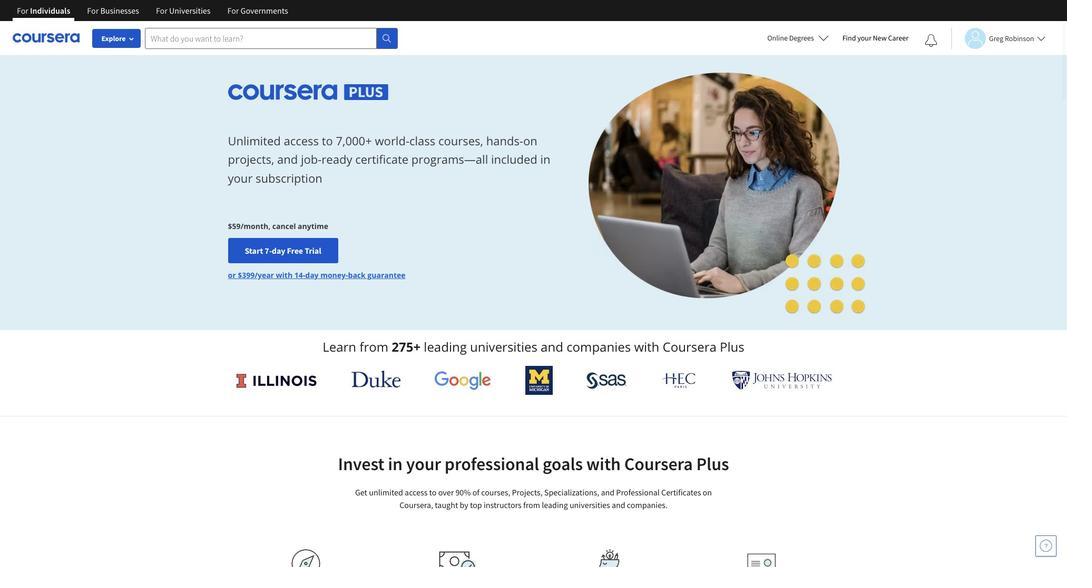 Task type: describe. For each thing, give the bounding box(es) containing it.
help center image
[[1040, 540, 1053, 553]]

for governments
[[227, 5, 288, 16]]

job-
[[301, 151, 322, 167]]

$59 /month, cancel anytime
[[228, 221, 328, 231]]

johns hopkins university image
[[732, 371, 832, 391]]

of
[[473, 488, 480, 498]]

for for individuals
[[17, 5, 28, 16]]

learn anything image
[[291, 550, 320, 568]]

access inside "get unlimited access to over 90% of courses, projects, specializations, and professional certificates on coursera, taught by top instructors from leading universities and companies."
[[405, 488, 428, 498]]

university of illinois at urbana-champaign image
[[235, 372, 318, 389]]

explore button
[[92, 29, 141, 48]]

in inside unlimited access to 7,000+ world-class courses, hands-on projects, and job-ready certificate programs—all included in your subscription
[[541, 151, 551, 167]]

flexible learning image
[[591, 550, 628, 568]]

included
[[491, 151, 538, 167]]

find your new career
[[843, 33, 909, 43]]

unlimited
[[369, 488, 403, 498]]

1 vertical spatial coursera
[[624, 453, 693, 475]]

and up university of michigan image
[[541, 338, 563, 356]]

for businesses
[[87, 5, 139, 16]]

money-
[[321, 270, 348, 281]]

greg
[[989, 33, 1004, 43]]

trial
[[305, 246, 321, 256]]

for universities
[[156, 5, 211, 16]]

companies.
[[627, 500, 668, 511]]

university of michigan image
[[525, 366, 553, 395]]

invest
[[338, 453, 384, 475]]

greg robinson button
[[951, 28, 1046, 49]]

1 horizontal spatial with
[[586, 453, 621, 475]]

or
[[228, 270, 236, 281]]

by
[[460, 500, 468, 511]]

online
[[768, 33, 788, 43]]

world-
[[375, 133, 410, 149]]

programs—all
[[412, 151, 488, 167]]

to inside unlimited access to 7,000+ world-class courses, hands-on projects, and job-ready certificate programs—all included in your subscription
[[322, 133, 333, 149]]

class
[[410, 133, 435, 149]]

over
[[438, 488, 454, 498]]

0 vertical spatial coursera
[[663, 338, 717, 356]]

universities
[[169, 5, 211, 16]]

hec paris image
[[661, 370, 698, 392]]

projects,
[[512, 488, 543, 498]]

/month,
[[241, 221, 270, 231]]

day inside button
[[272, 246, 285, 256]]

/year
[[255, 270, 274, 281]]

or $399 /year with 14-day money-back guarantee
[[228, 270, 406, 281]]

learn
[[323, 338, 356, 356]]

subscription
[[256, 170, 322, 186]]

your inside unlimited access to 7,000+ world-class courses, hands-on projects, and job-ready certificate programs—all included in your subscription
[[228, 170, 253, 186]]

duke university image
[[352, 371, 400, 388]]

for individuals
[[17, 5, 70, 16]]

90%
[[456, 488, 471, 498]]

1 vertical spatial in
[[388, 453, 403, 475]]

7,000+
[[336, 133, 372, 149]]

coursera,
[[400, 500, 433, 511]]

0 vertical spatial from
[[360, 338, 388, 356]]

$59
[[228, 221, 241, 231]]

unlimited access to 7,000+ world-class courses, hands-on projects, and job-ready certificate programs—all included in your subscription
[[228, 133, 551, 186]]

goals
[[543, 453, 583, 475]]

14-
[[294, 270, 305, 281]]

for for universities
[[156, 5, 168, 16]]



Task type: locate. For each thing, give the bounding box(es) containing it.
7-
[[265, 246, 272, 256]]

275+
[[392, 338, 421, 356]]

taught
[[435, 500, 458, 511]]

1 horizontal spatial universities
[[570, 500, 610, 511]]

from inside "get unlimited access to over 90% of courses, projects, specializations, and professional certificates on coursera, taught by top instructors from leading universities and companies."
[[523, 500, 540, 511]]

to left over
[[429, 488, 437, 498]]

in right included
[[541, 151, 551, 167]]

in up the "unlimited"
[[388, 453, 403, 475]]

0 horizontal spatial on
[[523, 133, 537, 149]]

your
[[858, 33, 872, 43], [228, 170, 253, 186], [406, 453, 441, 475]]

invest in your professional goals with coursera plus
[[338, 453, 729, 475]]

0 vertical spatial in
[[541, 151, 551, 167]]

1 vertical spatial leading
[[542, 500, 568, 511]]

coursera up professional
[[624, 453, 693, 475]]

certificate
[[355, 151, 409, 167]]

with right goals
[[586, 453, 621, 475]]

universities up university of michigan image
[[470, 338, 538, 356]]

day left money-
[[305, 270, 319, 281]]

4 for from the left
[[227, 5, 239, 16]]

on up included
[[523, 133, 537, 149]]

show notifications image
[[925, 34, 938, 47]]

0 horizontal spatial in
[[388, 453, 403, 475]]

banner navigation
[[8, 0, 297, 21]]

online degrees
[[768, 33, 814, 43]]

certificates
[[661, 488, 701, 498]]

1 vertical spatial with
[[634, 338, 660, 356]]

your up over
[[406, 453, 441, 475]]

access up coursera,
[[405, 488, 428, 498]]

0 horizontal spatial universities
[[470, 338, 538, 356]]

0 vertical spatial your
[[858, 33, 872, 43]]

1 vertical spatial day
[[305, 270, 319, 281]]

for for businesses
[[87, 5, 99, 16]]

projects,
[[228, 151, 274, 167]]

unlimited certificates image
[[747, 554, 776, 568]]

professional
[[616, 488, 660, 498]]

and
[[277, 151, 298, 167], [541, 338, 563, 356], [601, 488, 615, 498], [612, 500, 625, 511]]

leading down specializations, at the right bottom
[[542, 500, 568, 511]]

explore
[[101, 34, 126, 43]]

access up job-
[[284, 133, 319, 149]]

ready
[[322, 151, 352, 167]]

2 for from the left
[[87, 5, 99, 16]]

0 horizontal spatial with
[[276, 270, 293, 281]]

1 horizontal spatial to
[[429, 488, 437, 498]]

specializations,
[[544, 488, 599, 498]]

anytime
[[298, 221, 328, 231]]

businesses
[[100, 5, 139, 16]]

courses, up programs—all
[[438, 133, 483, 149]]

access inside unlimited access to 7,000+ world-class courses, hands-on projects, and job-ready certificate programs—all included in your subscription
[[284, 133, 319, 149]]

to
[[322, 133, 333, 149], [429, 488, 437, 498]]

0 vertical spatial on
[[523, 133, 537, 149]]

guarantee
[[368, 270, 406, 281]]

1 horizontal spatial in
[[541, 151, 551, 167]]

governments
[[241, 5, 288, 16]]

1 vertical spatial access
[[405, 488, 428, 498]]

1 vertical spatial plus
[[696, 453, 729, 475]]

0 vertical spatial plus
[[720, 338, 745, 356]]

and down professional
[[612, 500, 625, 511]]

0 vertical spatial universities
[[470, 338, 538, 356]]

What do you want to learn? text field
[[145, 28, 377, 49]]

1 vertical spatial universities
[[570, 500, 610, 511]]

new
[[873, 33, 887, 43]]

day left free
[[272, 246, 285, 256]]

plus
[[720, 338, 745, 356], [696, 453, 729, 475]]

leading up google image
[[424, 338, 467, 356]]

leading
[[424, 338, 467, 356], [542, 500, 568, 511]]

coursera
[[663, 338, 717, 356], [624, 453, 693, 475]]

1 vertical spatial on
[[703, 488, 712, 498]]

for left "universities"
[[156, 5, 168, 16]]

professional
[[445, 453, 539, 475]]

to up 'ready'
[[322, 133, 333, 149]]

0 horizontal spatial day
[[272, 246, 285, 256]]

universities inside "get unlimited access to over 90% of courses, projects, specializations, and professional certificates on coursera, taught by top instructors from leading universities and companies."
[[570, 500, 610, 511]]

on right certificates
[[703, 488, 712, 498]]

start 7-day free trial button
[[228, 238, 338, 264]]

for left 'individuals'
[[17, 5, 28, 16]]

with
[[276, 270, 293, 281], [634, 338, 660, 356], [586, 453, 621, 475]]

on inside "get unlimited access to over 90% of courses, projects, specializations, and professional certificates on coursera, taught by top instructors from leading universities and companies."
[[703, 488, 712, 498]]

0 vertical spatial day
[[272, 246, 285, 256]]

courses, up the instructors
[[481, 488, 510, 498]]

to inside "get unlimited access to over 90% of courses, projects, specializations, and professional certificates on coursera, taught by top instructors from leading universities and companies."
[[429, 488, 437, 498]]

0 vertical spatial leading
[[424, 338, 467, 356]]

top
[[470, 500, 482, 511]]

your right find
[[858, 33, 872, 43]]

coursera plus image
[[228, 84, 388, 100]]

from down projects,
[[523, 500, 540, 511]]

robinson
[[1005, 33, 1034, 43]]

start
[[245, 246, 263, 256]]

0 horizontal spatial to
[[322, 133, 333, 149]]

2 horizontal spatial with
[[634, 338, 660, 356]]

1 vertical spatial courses,
[[481, 488, 510, 498]]

for left governments
[[227, 5, 239, 16]]

coursera up hec paris image
[[663, 338, 717, 356]]

3 for from the left
[[156, 5, 168, 16]]

degrees
[[789, 33, 814, 43]]

2 vertical spatial with
[[586, 453, 621, 475]]

1 horizontal spatial access
[[405, 488, 428, 498]]

courses,
[[438, 133, 483, 149], [481, 488, 510, 498]]

day
[[272, 246, 285, 256], [305, 270, 319, 281]]

1 vertical spatial your
[[228, 170, 253, 186]]

0 vertical spatial courses,
[[438, 133, 483, 149]]

cancel
[[272, 221, 296, 231]]

and left professional
[[601, 488, 615, 498]]

2 horizontal spatial your
[[858, 33, 872, 43]]

access
[[284, 133, 319, 149], [405, 488, 428, 498]]

save money image
[[439, 552, 477, 568]]

find your new career link
[[837, 32, 914, 45]]

on
[[523, 133, 537, 149], [703, 488, 712, 498]]

back
[[348, 270, 366, 281]]

for left the businesses
[[87, 5, 99, 16]]

0 horizontal spatial your
[[228, 170, 253, 186]]

leading inside "get unlimited access to over 90% of courses, projects, specializations, and professional certificates on coursera, taught by top instructors from leading universities and companies."
[[542, 500, 568, 511]]

0 vertical spatial with
[[276, 270, 293, 281]]

your down projects,
[[228, 170, 253, 186]]

0 vertical spatial access
[[284, 133, 319, 149]]

find
[[843, 33, 856, 43]]

from left '275+'
[[360, 338, 388, 356]]

for for governments
[[227, 5, 239, 16]]

on inside unlimited access to 7,000+ world-class courses, hands-on projects, and job-ready certificate programs—all included in your subscription
[[523, 133, 537, 149]]

companies
[[567, 338, 631, 356]]

courses, inside "get unlimited access to over 90% of courses, projects, specializations, and professional certificates on coursera, taught by top instructors from leading universities and companies."
[[481, 488, 510, 498]]

get
[[355, 488, 367, 498]]

individuals
[[30, 5, 70, 16]]

1 horizontal spatial on
[[703, 488, 712, 498]]

1 horizontal spatial your
[[406, 453, 441, 475]]

None search field
[[145, 28, 398, 49]]

$399
[[238, 270, 255, 281]]

in
[[541, 151, 551, 167], [388, 453, 403, 475]]

0 horizontal spatial leading
[[424, 338, 467, 356]]

1 horizontal spatial leading
[[542, 500, 568, 511]]

universities
[[470, 338, 538, 356], [570, 500, 610, 511]]

unlimited
[[228, 133, 281, 149]]

for
[[17, 5, 28, 16], [87, 5, 99, 16], [156, 5, 168, 16], [227, 5, 239, 16]]

0 horizontal spatial from
[[360, 338, 388, 356]]

1 horizontal spatial day
[[305, 270, 319, 281]]

0 horizontal spatial access
[[284, 133, 319, 149]]

1 for from the left
[[17, 5, 28, 16]]

free
[[287, 246, 303, 256]]

instructors
[[484, 500, 522, 511]]

1 vertical spatial to
[[429, 488, 437, 498]]

hands-
[[486, 133, 523, 149]]

start 7-day free trial
[[245, 246, 321, 256]]

greg robinson
[[989, 33, 1034, 43]]

1 horizontal spatial from
[[523, 500, 540, 511]]

google image
[[434, 371, 491, 391]]

with right the companies
[[634, 338, 660, 356]]

courses, inside unlimited access to 7,000+ world-class courses, hands-on projects, and job-ready certificate programs—all included in your subscription
[[438, 133, 483, 149]]

with left 14-
[[276, 270, 293, 281]]

and inside unlimited access to 7,000+ world-class courses, hands-on projects, and job-ready certificate programs—all included in your subscription
[[277, 151, 298, 167]]

get unlimited access to over 90% of courses, projects, specializations, and professional certificates on coursera, taught by top instructors from leading universities and companies.
[[355, 488, 712, 511]]

from
[[360, 338, 388, 356], [523, 500, 540, 511]]

coursera image
[[13, 30, 80, 47]]

0 vertical spatial to
[[322, 133, 333, 149]]

1 vertical spatial from
[[523, 500, 540, 511]]

and up subscription
[[277, 151, 298, 167]]

career
[[888, 33, 909, 43]]

learn from 275+ leading universities and companies with coursera plus
[[323, 338, 745, 356]]

online degrees button
[[759, 26, 837, 50]]

universities down specializations, at the right bottom
[[570, 500, 610, 511]]

2 vertical spatial your
[[406, 453, 441, 475]]

sas image
[[587, 372, 627, 389]]



Task type: vqa. For each thing, say whether or not it's contained in the screenshot.
topmost the and
no



